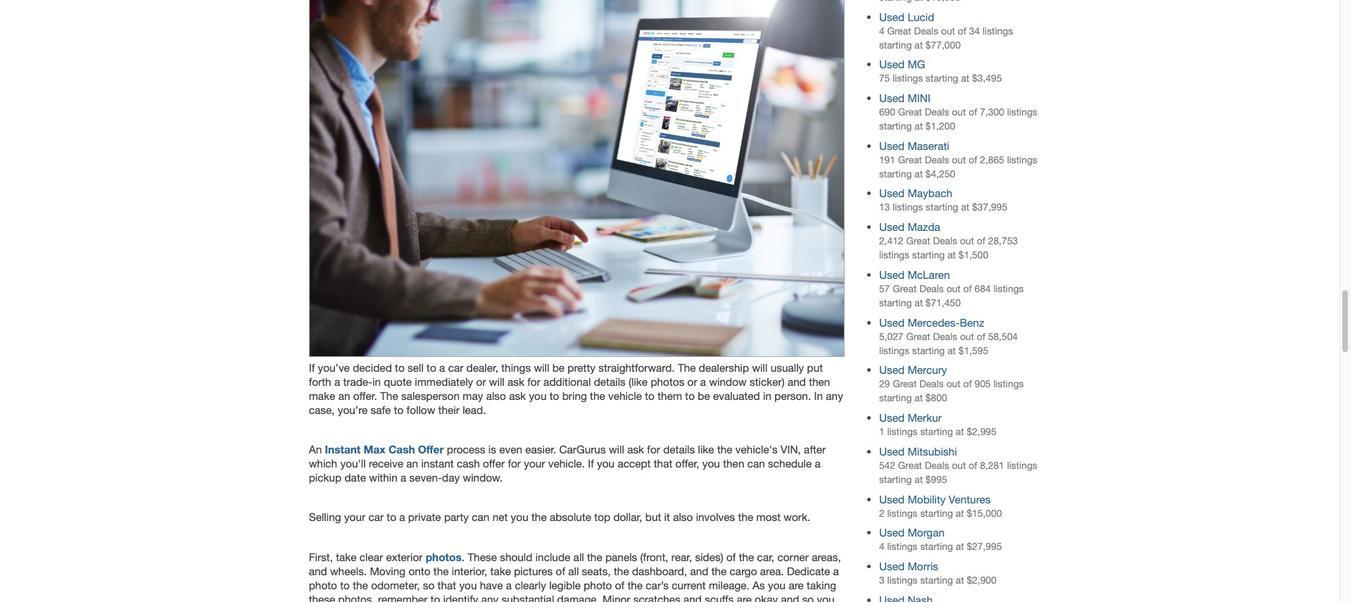 Task type: vqa. For each thing, say whether or not it's contained in the screenshot.


Task type: describe. For each thing, give the bounding box(es) containing it.
first,
[[309, 550, 333, 563]]

to left private
[[387, 511, 396, 524]]

1 vertical spatial all
[[568, 565, 579, 577]]

starting inside used morgan 4 listings starting at $27,995
[[921, 541, 953, 552]]

out for mercury
[[947, 378, 961, 390]]

then inside process is even easier. cargurus will ask for details like the vehicle's vin, after which you'll receive an instant cash offer for your vehicle. if you accept that offer, you then can schedule a pickup date within a seven-day window.
[[723, 457, 745, 470]]

(front,
[[641, 550, 669, 563]]

at inside "used mobility ventures 2 listings starting at $15,000"
[[956, 507, 964, 519]]

out for mclaren
[[947, 283, 961, 294]]

an inside process is even easier. cargurus will ask for details like the vehicle's vin, after which you'll receive an instant cash offer for your vehicle. if you accept that offer, you then can schedule a pickup date within a seven-day window.
[[407, 457, 418, 470]]

deals for mclaren
[[920, 283, 944, 294]]

to left identify at left bottom
[[431, 593, 440, 602]]

of for used maserati
[[969, 154, 978, 165]]

of for used mercedes-benz
[[977, 331, 986, 342]]

an inside if you've decided to sell to a car dealer, things will be pretty straightforward. the dealership will usually put forth a trade-in quote immediately or will ask for additional details (like photos or a window sticker) and then make an offer. the salesperson may also ask you to bring the vehicle to them to be evaluated in person. in any case, you're safe to follow their lead.
[[338, 389, 350, 402]]

photos inside if you've decided to sell to a car dealer, things will be pretty straightforward. the dealership will usually put forth a trade-in quote immediately or will ask for additional details (like photos or a window sticker) and then make an offer. the salesperson may also ask you to bring the vehicle to them to be evaluated in person. in any case, you're safe to follow their lead.
[[651, 375, 685, 388]]

28,753
[[988, 235, 1018, 247]]

at inside used morgan 4 listings starting at $27,995
[[956, 541, 964, 552]]

merkur
[[908, 411, 942, 424]]

of for used mitsubishi
[[969, 460, 978, 471]]

you down 'interior,'
[[459, 579, 477, 591]]

identify
[[443, 593, 478, 602]]

listings inside 191 great deals out of 2,865 listings starting at
[[1007, 154, 1038, 165]]

okay
[[755, 593, 778, 602]]

$2,995
[[967, 426, 997, 437]]

used for used mitsubishi
[[879, 445, 905, 458]]

taking
[[807, 579, 837, 591]]

used mg 75 listings starting at $3,495
[[879, 58, 1002, 84]]

is
[[489, 443, 496, 456]]

used for used mobility ventures 2 listings starting at $15,000
[[879, 493, 905, 505]]

7,300
[[980, 106, 1005, 118]]

a right within
[[401, 471, 407, 484]]

also inside if you've decided to sell to a car dealer, things will be pretty straightforward. the dealership will usually put forth a trade-in quote immediately or will ask for additional details (like photos or a window sticker) and then make an offer. the salesperson may also ask you to bring the vehicle to them to be evaluated in person. in any case, you're safe to follow their lead.
[[486, 389, 506, 402]]

listings inside 690 great deals out of 7,300 listings starting at
[[1007, 106, 1038, 118]]

you've
[[318, 361, 350, 374]]

an instant max cash offer
[[309, 443, 444, 456]]

scratches
[[634, 593, 681, 602]]

the up the photos,
[[353, 579, 368, 591]]

1 or from the left
[[476, 375, 486, 388]]

29 great deals out of 905 listings starting at
[[879, 378, 1024, 404]]

used maybach link
[[879, 187, 953, 200]]

listings inside "29 great deals out of 905 listings starting at"
[[994, 378, 1024, 390]]

the down sides)
[[712, 565, 727, 577]]

dollar,
[[614, 511, 643, 524]]

easier.
[[526, 443, 556, 456]]

(like
[[629, 375, 648, 388]]

mitsubishi
[[908, 445, 957, 458]]

$27,995
[[967, 541, 1002, 552]]

out for maserati
[[952, 154, 966, 165]]

instant max cash offer link
[[325, 443, 444, 456]]

5,027 great deals out of 58,504 listings starting at
[[879, 331, 1018, 356]]

take inside '. these should include all the panels (front, rear, sides) of the car, corner areas, and wheels. moving onto the interior, take pictures of all seats, the dashboard, and the cargo area. dedicate a photo to the odometer, so that you have a clearly legible photo of the car's current mileage. as you are taking these photos, remember to identify any substantial damage. minor scratches and scuffs are okay and so'
[[490, 565, 511, 577]]

deals for mini
[[925, 106, 950, 118]]

offer.
[[353, 389, 377, 402]]

may
[[463, 389, 483, 402]]

used morgan 4 listings starting at $27,995
[[879, 526, 1002, 552]]

0 vertical spatial all
[[574, 550, 584, 563]]

put
[[807, 361, 823, 374]]

of up "legible"
[[556, 565, 565, 577]]

of up minor
[[615, 579, 625, 591]]

scuffs
[[705, 593, 734, 602]]

of for used lucid
[[958, 25, 967, 36]]

$1,200
[[926, 120, 956, 132]]

$2,900
[[967, 575, 997, 586]]

great for mini
[[898, 106, 922, 118]]

car's
[[646, 579, 669, 591]]

forth
[[309, 375, 331, 388]]

exterior
[[386, 550, 423, 563]]

$71,450
[[926, 297, 961, 308]]

things
[[502, 361, 531, 374]]

listings inside '2,412 great deals out of 28,753 listings starting at'
[[879, 249, 910, 261]]

your inside process is even easier. cargurus will ask for details like the vehicle's vin, after which you'll receive an instant cash offer for your vehicle. if you accept that offer, you then can schedule a pickup date within a seven-day window.
[[524, 457, 545, 470]]

$37,995
[[973, 202, 1008, 213]]

vin,
[[781, 443, 801, 456]]

used morris link
[[879, 560, 939, 572]]

window.
[[463, 471, 503, 484]]

out for lucid
[[941, 25, 956, 36]]

great for mercury
[[893, 378, 917, 390]]

mercury
[[908, 364, 948, 376]]

used mercury link
[[879, 364, 948, 376]]

at inside 191 great deals out of 2,865 listings starting at
[[915, 168, 923, 179]]

a left window
[[701, 375, 706, 388]]

of for used mclaren
[[964, 283, 972, 294]]

listings inside 57 great deals out of 684 listings starting at
[[994, 283, 1024, 294]]

starting inside used mg 75 listings starting at $3,495
[[926, 73, 959, 84]]

great for maserati
[[898, 154, 922, 165]]

to down the wheels.
[[340, 579, 350, 591]]

a down after
[[815, 457, 821, 470]]

and inside if you've decided to sell to a car dealer, things will be pretty straightforward. the dealership will usually put forth a trade-in quote immediately or will ask for additional details (like photos or a window sticker) and then make an offer. the salesperson may also ask you to bring the vehicle to them to be evaluated in person. in any case, you're safe to follow their lead.
[[788, 375, 806, 388]]

of for used mini
[[969, 106, 978, 118]]

can inside process is even easier. cargurus will ask for details like the vehicle's vin, after which you'll receive an instant cash offer for your vehicle. if you accept that offer, you then can schedule a pickup date within a seven-day window.
[[748, 457, 765, 470]]

.
[[462, 550, 465, 563]]

690
[[879, 106, 896, 118]]

party
[[444, 511, 469, 524]]

process is even easier. cargurus will ask for details like the vehicle's vin, after which you'll receive an instant cash offer for your vehicle. if you accept that offer, you then can schedule a pickup date within a seven-day window.
[[309, 443, 826, 484]]

used for used maserati
[[879, 139, 905, 152]]

lucid
[[908, 10, 935, 23]]

minor
[[603, 593, 631, 602]]

dashboard,
[[632, 565, 687, 577]]

panels
[[606, 550, 638, 563]]

ask inside process is even easier. cargurus will ask for details like the vehicle's vin, after which you'll receive an instant cash offer for your vehicle. if you accept that offer, you then can schedule a pickup date within a seven-day window.
[[628, 443, 644, 456]]

a right the have at the bottom left
[[506, 579, 512, 591]]

quote
[[384, 375, 412, 388]]

at inside "29 great deals out of 905 listings starting at"
[[915, 392, 923, 404]]

0 vertical spatial in
[[373, 375, 381, 388]]

542 great deals out of 8,281 listings starting at
[[879, 460, 1038, 485]]

great for mazda
[[907, 235, 931, 247]]

will inside process is even easier. cargurus will ask for details like the vehicle's vin, after which you'll receive an instant cash offer for your vehicle. if you accept that offer, you then can schedule a pickup date within a seven-day window.
[[609, 443, 625, 456]]

starting inside 690 great deals out of 7,300 listings starting at
[[879, 120, 912, 132]]

their
[[438, 404, 460, 416]]

then inside if you've decided to sell to a car dealer, things will be pretty straightforward. the dealership will usually put forth a trade-in quote immediately or will ask for additional details (like photos or a window sticker) and then make an offer. the salesperson may also ask you to bring the vehicle to them to be evaluated in person. in any case, you're safe to follow their lead.
[[809, 375, 831, 388]]

mg
[[908, 58, 926, 71]]

to right sell
[[427, 361, 436, 374]]

used mini
[[879, 92, 931, 104]]

you down area.
[[768, 579, 786, 591]]

salesperson
[[401, 389, 460, 402]]

at inside 690 great deals out of 7,300 listings starting at
[[915, 120, 923, 132]]

the down "panels"
[[614, 565, 629, 577]]

mobility
[[908, 493, 946, 505]]

2,412
[[879, 235, 904, 247]]

used mercedes-benz
[[879, 316, 985, 329]]

starting inside 4 great deals out of 34 listings starting at
[[879, 39, 912, 50]]

used mitsubishi link
[[879, 445, 957, 458]]

0 vertical spatial so
[[423, 579, 435, 591]]

at inside 4 great deals out of 34 listings starting at
[[915, 39, 923, 50]]

for inside if you've decided to sell to a car dealer, things will be pretty straightforward. the dealership will usually put forth a trade-in quote immediately or will ask for additional details (like photos or a window sticker) and then make an offer. the salesperson may also ask you to bring the vehicle to them to be evaluated in person. in any case, you're safe to follow their lead.
[[528, 375, 541, 388]]

used car search results page cargurus desktop image
[[309, 0, 845, 357]]

them
[[658, 389, 682, 402]]

vehicle's
[[736, 443, 778, 456]]

the left car's
[[628, 579, 643, 591]]

you inside if you've decided to sell to a car dealer, things will be pretty straightforward. the dealership will usually put forth a trade-in quote immediately or will ask for additional details (like photos or a window sticker) and then make an offer. the salesperson may also ask you to bring the vehicle to them to be evaluated in person. in any case, you're safe to follow their lead.
[[529, 389, 547, 402]]

13
[[879, 202, 890, 213]]

great for mercedes-
[[907, 331, 931, 342]]

at inside the used morris 3 listings starting at $2,900
[[956, 575, 964, 586]]

that inside process is even easier. cargurus will ask for details like the vehicle's vin, after which you'll receive an instant cash offer for your vehicle. if you accept that offer, you then can schedule a pickup date within a seven-day window.
[[654, 457, 673, 470]]

bring
[[562, 389, 587, 402]]

1 vertical spatial car
[[369, 511, 384, 524]]

out for mazda
[[960, 235, 975, 247]]

as
[[753, 579, 765, 591]]

trade-
[[343, 375, 373, 388]]

a up immediately
[[439, 361, 445, 374]]

if inside if you've decided to sell to a car dealer, things will be pretty straightforward. the dealership will usually put forth a trade-in quote immediately or will ask for additional details (like photos or a window sticker) and then make an offer. the salesperson may also ask you to bring the vehicle to them to be evaluated in person. in any case, you're safe to follow their lead.
[[309, 361, 315, 374]]

vehicle
[[608, 389, 642, 402]]

1 vertical spatial can
[[472, 511, 490, 524]]

wheels.
[[330, 565, 367, 577]]

areas,
[[812, 550, 841, 563]]

the left absolute
[[532, 511, 547, 524]]

mini
[[908, 92, 931, 104]]

starting inside 191 great deals out of 2,865 listings starting at
[[879, 168, 912, 179]]

0 horizontal spatial take
[[336, 550, 357, 563]]

to down the additional
[[550, 389, 559, 402]]

of up cargo
[[727, 550, 736, 563]]

out for mitsubishi
[[952, 460, 966, 471]]

car inside if you've decided to sell to a car dealer, things will be pretty straightforward. the dealership will usually put forth a trade-in quote immediately or will ask for additional details (like photos or a window sticker) and then make an offer. the salesperson may also ask you to bring the vehicle to them to be evaluated in person. in any case, you're safe to follow their lead.
[[448, 361, 464, 374]]

the inside process is even easier. cargurus will ask for details like the vehicle's vin, after which you'll receive an instant cash offer for your vehicle. if you accept that offer, you then can schedule a pickup date within a seven-day window.
[[717, 443, 733, 456]]

instant
[[325, 443, 361, 456]]

starting inside '2,412 great deals out of 28,753 listings starting at'
[[912, 249, 945, 261]]

cargo
[[730, 565, 757, 577]]

work.
[[784, 511, 811, 524]]

used for used mercedes-benz
[[879, 316, 905, 329]]

dedicate
[[787, 565, 830, 577]]

starting inside 5,027 great deals out of 58,504 listings starting at
[[912, 345, 945, 356]]

will up sticker)
[[752, 361, 768, 374]]

additional
[[544, 375, 591, 388]]

29
[[879, 378, 890, 390]]

involves
[[696, 511, 735, 524]]

2,412 great deals out of 28,753 listings starting at
[[879, 235, 1018, 261]]

top
[[595, 511, 611, 524]]

you right net
[[511, 511, 529, 524]]

listings inside used merkur 1 listings starting at $2,995
[[888, 426, 918, 437]]

0 horizontal spatial photos
[[426, 550, 462, 563]]

2,865
[[980, 154, 1005, 165]]

a down areas,
[[833, 565, 839, 577]]

clear
[[360, 550, 383, 563]]

photos,
[[338, 593, 375, 602]]

used for used merkur 1 listings starting at $2,995
[[879, 411, 905, 424]]

the up seats, at the left bottom of the page
[[587, 550, 603, 563]]



Task type: locate. For each thing, give the bounding box(es) containing it.
191
[[879, 154, 896, 165]]

used up 13
[[879, 187, 905, 200]]

3
[[879, 575, 885, 586]]

used inside used morgan 4 listings starting at $27,995
[[879, 526, 905, 539]]

14 used from the top
[[879, 560, 905, 572]]

5 used from the top
[[879, 187, 905, 200]]

an
[[309, 443, 322, 456]]

onto
[[409, 565, 431, 577]]

to up the quote
[[395, 361, 405, 374]]

for
[[528, 375, 541, 388], [647, 443, 660, 456], [508, 457, 521, 470]]

8 used from the top
[[879, 316, 905, 329]]

out inside 4 great deals out of 34 listings starting at
[[941, 25, 956, 36]]

details up offer,
[[663, 443, 695, 456]]

usually
[[771, 361, 804, 374]]

deals down mclaren
[[920, 283, 944, 294]]

used for used mclaren
[[879, 268, 905, 281]]

starting up used mg link
[[879, 39, 912, 50]]

listings down used morris 'link'
[[888, 575, 918, 586]]

starting down 191
[[879, 168, 912, 179]]

1 horizontal spatial in
[[763, 389, 772, 402]]

your
[[524, 457, 545, 470], [344, 511, 366, 524]]

moving
[[370, 565, 406, 577]]

a
[[439, 361, 445, 374], [334, 375, 340, 388], [701, 375, 706, 388], [815, 457, 821, 470], [401, 471, 407, 484], [399, 511, 405, 524], [833, 565, 839, 577], [506, 579, 512, 591]]

1 used from the top
[[879, 10, 905, 23]]

at up mg
[[915, 39, 923, 50]]

used inside used maybach 13 listings starting at $37,995
[[879, 187, 905, 200]]

0 horizontal spatial then
[[723, 457, 745, 470]]

deals inside 690 great deals out of 7,300 listings starting at
[[925, 106, 950, 118]]

used for used mercury
[[879, 364, 905, 376]]

starting down maybach
[[926, 202, 959, 213]]

2 used from the top
[[879, 58, 905, 71]]

0 horizontal spatial the
[[380, 389, 398, 402]]

then up the in
[[809, 375, 831, 388]]

1
[[879, 426, 885, 437]]

of inside '2,412 great deals out of 28,753 listings starting at'
[[977, 235, 986, 247]]

at up used maserati
[[915, 120, 923, 132]]

0 horizontal spatial can
[[472, 511, 490, 524]]

used
[[879, 10, 905, 23], [879, 58, 905, 71], [879, 92, 905, 104], [879, 139, 905, 152], [879, 187, 905, 200], [879, 221, 905, 233], [879, 268, 905, 281], [879, 316, 905, 329], [879, 364, 905, 376], [879, 411, 905, 424], [879, 445, 905, 458], [879, 493, 905, 505], [879, 526, 905, 539], [879, 560, 905, 572]]

after
[[804, 443, 826, 456]]

should
[[500, 550, 533, 563]]

of left 8,281
[[969, 460, 978, 471]]

1 vertical spatial then
[[723, 457, 745, 470]]

0 vertical spatial 4
[[879, 25, 885, 36]]

at inside '2,412 great deals out of 28,753 listings starting at'
[[948, 249, 956, 261]]

2 photo from the left
[[584, 579, 612, 591]]

used for used morris 3 listings starting at $2,900
[[879, 560, 905, 572]]

0 horizontal spatial car
[[369, 511, 384, 524]]

that inside '. these should include all the panels (front, rear, sides) of the car, corner areas, and wheels. moving onto the interior, take pictures of all seats, the dashboard, and the cargo area. dedicate a photo to the odometer, so that you have a clearly legible photo of the car's current mileage. as you are taking these photos, remember to identify any substantial damage. minor scratches and scuffs are okay and so'
[[438, 579, 456, 591]]

1 horizontal spatial car
[[448, 361, 464, 374]]

any inside '. these should include all the panels (front, rear, sides) of the car, corner areas, and wheels. moving onto the interior, take pictures of all seats, the dashboard, and the cargo area. dedicate a photo to the odometer, so that you have a clearly legible photo of the car's current mileage. as you are taking these photos, remember to identify any substantial damage. minor scratches and scuffs are okay and so'
[[481, 593, 499, 602]]

out down mitsubishi
[[952, 460, 966, 471]]

starting inside used maybach 13 listings starting at $37,995
[[926, 202, 959, 213]]

used maserati link
[[879, 139, 950, 152]]

out up $71,450
[[947, 283, 961, 294]]

1 vertical spatial that
[[438, 579, 456, 591]]

you down like
[[703, 457, 720, 470]]

at inside used maybach 13 listings starting at $37,995
[[961, 202, 970, 213]]

evaluated
[[713, 389, 760, 402]]

you down cargurus on the left of page
[[597, 457, 615, 470]]

1 vertical spatial be
[[698, 389, 710, 402]]

rear,
[[672, 550, 692, 563]]

deals for maserati
[[925, 154, 950, 165]]

great inside 57 great deals out of 684 listings starting at
[[893, 283, 917, 294]]

1 horizontal spatial or
[[688, 375, 698, 388]]

the inside if you've decided to sell to a car dealer, things will be pretty straightforward. the dealership will usually put forth a trade-in quote immediately or will ask for additional details (like photos or a window sticker) and then make an offer. the salesperson may also ask you to bring the vehicle to them to be evaluated in person. in any case, you're safe to follow their lead.
[[590, 389, 605, 402]]

sticker)
[[750, 375, 785, 388]]

1 vertical spatial an
[[407, 457, 418, 470]]

at left the $2,900
[[956, 575, 964, 586]]

0 vertical spatial an
[[338, 389, 350, 402]]

the
[[678, 361, 696, 374], [380, 389, 398, 402]]

these
[[309, 593, 335, 602]]

cash
[[389, 443, 415, 456]]

great down mazda at the right of the page
[[907, 235, 931, 247]]

listings down 5,027
[[879, 345, 910, 356]]

0 vertical spatial can
[[748, 457, 765, 470]]

in down decided
[[373, 375, 381, 388]]

1 horizontal spatial then
[[809, 375, 831, 388]]

deals inside '2,412 great deals out of 28,753 listings starting at'
[[933, 235, 958, 247]]

great down the used mini link
[[898, 106, 922, 118]]

used up 2
[[879, 493, 905, 505]]

out for mercedes-
[[960, 331, 975, 342]]

0 horizontal spatial in
[[373, 375, 381, 388]]

out up the $800
[[947, 378, 961, 390]]

used mobility ventures 2 listings starting at $15,000
[[879, 493, 1002, 519]]

out inside 690 great deals out of 7,300 listings starting at
[[952, 106, 966, 118]]

deals for mercury
[[920, 378, 944, 390]]

of inside 5,027 great deals out of 58,504 listings starting at
[[977, 331, 986, 342]]

$1,595
[[959, 345, 989, 356]]

4 inside used morgan 4 listings starting at $27,995
[[879, 541, 885, 552]]

0 horizontal spatial so
[[423, 579, 435, 591]]

0 horizontal spatial any
[[481, 593, 499, 602]]

0 horizontal spatial are
[[737, 593, 752, 602]]

used morris 3 listings starting at $2,900
[[879, 560, 997, 586]]

at left $37,995
[[961, 202, 970, 213]]

2 4 from the top
[[879, 541, 885, 552]]

listings right 7,300
[[1007, 106, 1038, 118]]

at inside 57 great deals out of 684 listings starting at
[[915, 297, 923, 308]]

interior,
[[452, 565, 487, 577]]

7 used from the top
[[879, 268, 905, 281]]

listings right 905
[[994, 378, 1024, 390]]

date
[[345, 471, 366, 484]]

2 or from the left
[[688, 375, 698, 388]]

will down dealer, at the left of the page
[[489, 375, 505, 388]]

also right may
[[486, 389, 506, 402]]

listings right 8,281
[[1007, 460, 1038, 471]]

great down used lucid
[[888, 25, 912, 36]]

offer
[[483, 457, 505, 470]]

used down 2
[[879, 526, 905, 539]]

seats,
[[582, 565, 611, 577]]

used inside "used mobility ventures 2 listings starting at $15,000"
[[879, 493, 905, 505]]

of inside 191 great deals out of 2,865 listings starting at
[[969, 154, 978, 165]]

listings inside the "542 great deals out of 8,281 listings starting at"
[[1007, 460, 1038, 471]]

of inside the "542 great deals out of 8,281 listings starting at"
[[969, 460, 978, 471]]

used mercedes-benz link
[[879, 316, 985, 329]]

used inside used mg 75 listings starting at $3,495
[[879, 58, 905, 71]]

benz
[[960, 316, 985, 329]]

that
[[654, 457, 673, 470], [438, 579, 456, 591]]

starting inside the used morris 3 listings starting at $2,900
[[921, 575, 953, 586]]

1 vertical spatial also
[[673, 511, 693, 524]]

4 used from the top
[[879, 139, 905, 152]]

0 vertical spatial then
[[809, 375, 831, 388]]

mercedes-
[[908, 316, 960, 329]]

deals down mazda at the right of the page
[[933, 235, 958, 247]]

details inside process is even easier. cargurus will ask for details like the vehicle's vin, after which you'll receive an instant cash offer for your vehicle. if you accept that offer, you then can schedule a pickup date within a seven-day window.
[[663, 443, 695, 456]]

1 horizontal spatial so
[[803, 593, 814, 602]]

details
[[594, 375, 626, 388], [663, 443, 695, 456]]

0 horizontal spatial photo
[[309, 579, 337, 591]]

used for used morgan 4 listings starting at $27,995
[[879, 526, 905, 539]]

542
[[879, 460, 896, 471]]

1 horizontal spatial your
[[524, 457, 545, 470]]

used up 1
[[879, 411, 905, 424]]

listings down 2,412
[[879, 249, 910, 261]]

starting up mclaren
[[912, 249, 945, 261]]

details inside if you've decided to sell to a car dealer, things will be pretty straightforward. the dealership will usually put forth a trade-in quote immediately or will ask for additional details (like photos or a window sticker) and then make an offer. the salesperson may also ask you to bring the vehicle to them to be evaluated in person. in any case, you're safe to follow their lead.
[[594, 375, 626, 388]]

0 vertical spatial if
[[309, 361, 315, 374]]

the left most
[[738, 511, 754, 524]]

1 horizontal spatial that
[[654, 457, 673, 470]]

of up $1,595
[[977, 331, 986, 342]]

out inside 191 great deals out of 2,865 listings starting at
[[952, 154, 966, 165]]

or down dealer, at the left of the page
[[476, 375, 486, 388]]

684
[[975, 283, 991, 294]]

dealer,
[[467, 361, 499, 374]]

at inside 5,027 great deals out of 58,504 listings starting at
[[948, 345, 956, 356]]

details up vehicle at the bottom of page
[[594, 375, 626, 388]]

pickup
[[309, 471, 342, 484]]

great for mclaren
[[893, 283, 917, 294]]

these
[[468, 550, 497, 563]]

2 vertical spatial ask
[[628, 443, 644, 456]]

1 vertical spatial for
[[647, 443, 660, 456]]

morgan
[[908, 526, 945, 539]]

0 vertical spatial your
[[524, 457, 545, 470]]

deals inside 57 great deals out of 684 listings starting at
[[920, 283, 944, 294]]

vehicle.
[[548, 457, 585, 470]]

photos up them
[[651, 375, 685, 388]]

1 horizontal spatial be
[[698, 389, 710, 402]]

used for used mazda
[[879, 221, 905, 233]]

starting inside used merkur 1 listings starting at $2,995
[[921, 426, 953, 437]]

any for in
[[826, 389, 843, 402]]

used mazda link
[[879, 221, 941, 233]]

great inside the "542 great deals out of 8,281 listings starting at"
[[898, 460, 922, 471]]

used for used mg 75 listings starting at $3,495
[[879, 58, 905, 71]]

1 vertical spatial ask
[[509, 389, 526, 402]]

1 horizontal spatial take
[[490, 565, 511, 577]]

the up cargo
[[739, 550, 754, 563]]

0 vertical spatial the
[[678, 361, 696, 374]]

sell
[[408, 361, 424, 374]]

0 horizontal spatial for
[[508, 457, 521, 470]]

1 horizontal spatial can
[[748, 457, 765, 470]]

of for used mercury
[[964, 378, 972, 390]]

used mclaren link
[[879, 268, 950, 281]]

great down used mitsubishi link
[[898, 460, 922, 471]]

so down onto
[[423, 579, 435, 591]]

0 vertical spatial are
[[789, 579, 804, 591]]

deals up $1,200
[[925, 106, 950, 118]]

you'll
[[340, 457, 366, 470]]

out inside 57 great deals out of 684 listings starting at
[[947, 283, 961, 294]]

out up $1,200
[[952, 106, 966, 118]]

or left window
[[688, 375, 698, 388]]

can down vehicle's
[[748, 457, 765, 470]]

1 horizontal spatial if
[[588, 457, 594, 470]]

deals up $4,250 in the top of the page
[[925, 154, 950, 165]]

great for mitsubishi
[[898, 460, 922, 471]]

damage.
[[557, 593, 600, 602]]

out inside the "542 great deals out of 8,281 listings starting at"
[[952, 460, 966, 471]]

deals down mercedes-
[[933, 331, 958, 342]]

listings inside used morgan 4 listings starting at $27,995
[[888, 541, 918, 552]]

1 photo from the left
[[309, 579, 337, 591]]

corner
[[778, 550, 809, 563]]

1 vertical spatial any
[[481, 593, 499, 602]]

listings inside used mg 75 listings starting at $3,495
[[893, 73, 923, 84]]

photo
[[309, 579, 337, 591], [584, 579, 612, 591]]

photos
[[651, 375, 685, 388], [426, 550, 462, 563]]

0 horizontal spatial be
[[553, 361, 565, 374]]

at inside the "542 great deals out of 8,281 listings starting at"
[[915, 474, 923, 485]]

great inside 690 great deals out of 7,300 listings starting at
[[898, 106, 922, 118]]

starting down merkur
[[921, 426, 953, 437]]

great down used maserati
[[898, 154, 922, 165]]

0 horizontal spatial an
[[338, 389, 350, 402]]

1 vertical spatial in
[[763, 389, 772, 402]]

3 used from the top
[[879, 92, 905, 104]]

the right like
[[717, 443, 733, 456]]

safe
[[371, 404, 391, 416]]

1 vertical spatial if
[[588, 457, 594, 470]]

deals for mazda
[[933, 235, 958, 247]]

of inside 4 great deals out of 34 listings starting at
[[958, 25, 967, 36]]

deals inside "29 great deals out of 905 listings starting at"
[[920, 378, 944, 390]]

of inside "29 great deals out of 905 listings starting at"
[[964, 378, 972, 390]]

or
[[476, 375, 486, 388], [688, 375, 698, 388]]

selling your car to a private party can net you the absolute top dollar, but it also involves the most work.
[[309, 511, 811, 524]]

1 vertical spatial photos
[[426, 550, 462, 563]]

out inside "29 great deals out of 905 listings starting at"
[[947, 378, 961, 390]]

if inside process is even easier. cargurus will ask for details like the vehicle's vin, after which you'll receive an instant cash offer for your vehicle. if you accept that offer, you then can schedule a pickup date within a seven-day window.
[[588, 457, 594, 470]]

0 horizontal spatial also
[[486, 389, 506, 402]]

0 vertical spatial also
[[486, 389, 506, 402]]

listings inside 5,027 great deals out of 58,504 listings starting at
[[879, 345, 910, 356]]

used inside the used morris 3 listings starting at $2,900
[[879, 560, 905, 572]]

and down current
[[684, 593, 702, 602]]

0 vertical spatial any
[[826, 389, 843, 402]]

1 horizontal spatial any
[[826, 389, 843, 402]]

starting inside "used mobility ventures 2 listings starting at $15,000"
[[921, 507, 953, 519]]

4 down used lucid
[[879, 25, 885, 36]]

great inside '2,412 great deals out of 28,753 listings starting at'
[[907, 235, 931, 247]]

used inside used merkur 1 listings starting at $2,995
[[879, 411, 905, 424]]

max
[[364, 443, 386, 456]]

used for used mini
[[879, 92, 905, 104]]

0 vertical spatial ask
[[508, 375, 525, 388]]

any
[[826, 389, 843, 402], [481, 593, 499, 602]]

listings right 684
[[994, 283, 1024, 294]]

used up 3
[[879, 560, 905, 572]]

9 used from the top
[[879, 364, 905, 376]]

odometer,
[[371, 579, 420, 591]]

used left lucid
[[879, 10, 905, 23]]

1 vertical spatial 4
[[879, 541, 885, 552]]

great for lucid
[[888, 25, 912, 36]]

mazda
[[908, 221, 941, 233]]

used up 191
[[879, 139, 905, 152]]

to right the safe
[[394, 404, 404, 416]]

great down used mclaren link at the top of page
[[893, 283, 917, 294]]

1 horizontal spatial an
[[407, 457, 418, 470]]

and
[[788, 375, 806, 388], [309, 565, 327, 577], [690, 565, 709, 577], [684, 593, 702, 602], [781, 593, 800, 602]]

great inside 5,027 great deals out of 58,504 listings starting at
[[907, 331, 931, 342]]

an
[[338, 389, 350, 402], [407, 457, 418, 470]]

substantial
[[502, 593, 554, 602]]

listings right 2
[[888, 507, 918, 519]]

4 inside 4 great deals out of 34 listings starting at
[[879, 25, 885, 36]]

used mini link
[[879, 92, 931, 104]]

deals
[[914, 25, 939, 36], [925, 106, 950, 118], [925, 154, 950, 165], [933, 235, 958, 247], [920, 283, 944, 294], [933, 331, 958, 342], [920, 378, 944, 390], [925, 460, 950, 471]]

at up used maybach 'link' at the top right of the page
[[915, 168, 923, 179]]

can left net
[[472, 511, 490, 524]]

any inside if you've decided to sell to a car dealer, things will be pretty straightforward. the dealership will usually put forth a trade-in quote immediately or will ask for additional details (like photos or a window sticker) and then make an offer. the salesperson may also ask you to bring the vehicle to them to be evaluated in person. in any case, you're safe to follow their lead.
[[826, 389, 843, 402]]

used mazda
[[879, 221, 941, 233]]

cargurus
[[559, 443, 606, 456]]

starting inside 57 great deals out of 684 listings starting at
[[879, 297, 912, 308]]

deals inside 4 great deals out of 34 listings starting at
[[914, 25, 939, 36]]

1 horizontal spatial for
[[528, 375, 541, 388]]

your down the easier.
[[524, 457, 545, 470]]

great inside 4 great deals out of 34 listings starting at
[[888, 25, 912, 36]]

and right okay
[[781, 593, 800, 602]]

listings inside "used mobility ventures 2 listings starting at $15,000"
[[888, 507, 918, 519]]

of left 7,300
[[969, 106, 978, 118]]

1 4 from the top
[[879, 25, 885, 36]]

listings inside used maybach 13 listings starting at $37,995
[[893, 202, 923, 213]]

at up used mercedes-benz link
[[915, 297, 923, 308]]

of up the "$1,500"
[[977, 235, 986, 247]]

listings
[[983, 25, 1013, 36], [893, 73, 923, 84], [1007, 106, 1038, 118], [1007, 154, 1038, 165], [893, 202, 923, 213], [879, 249, 910, 261], [994, 283, 1024, 294], [879, 345, 910, 356], [994, 378, 1024, 390], [888, 426, 918, 437], [1007, 460, 1038, 471], [888, 507, 918, 519], [888, 541, 918, 552], [888, 575, 918, 586]]

12 used from the top
[[879, 493, 905, 505]]

$995
[[926, 474, 948, 485]]

deals for mercedes-
[[933, 331, 958, 342]]

great down used mercury link
[[893, 378, 917, 390]]

1 horizontal spatial the
[[678, 361, 696, 374]]

1 vertical spatial your
[[344, 511, 366, 524]]

photo up these
[[309, 579, 337, 591]]

of inside 690 great deals out of 7,300 listings starting at
[[969, 106, 978, 118]]

deals inside the "542 great deals out of 8,281 listings starting at"
[[925, 460, 950, 471]]

the down photos link at the bottom left of page
[[434, 565, 449, 577]]

deals for mitsubishi
[[925, 460, 950, 471]]

13 used from the top
[[879, 526, 905, 539]]

any down the have at the bottom left
[[481, 593, 499, 602]]

to down (like on the left bottom
[[645, 389, 655, 402]]

1 vertical spatial take
[[490, 565, 511, 577]]

used for used maybach 13 listings starting at $37,995
[[879, 187, 905, 200]]

1 vertical spatial details
[[663, 443, 695, 456]]

1 horizontal spatial photo
[[584, 579, 612, 591]]

of left the 2,865
[[969, 154, 978, 165]]

follow
[[407, 404, 435, 416]]

your right selling
[[344, 511, 366, 524]]

2 horizontal spatial for
[[647, 443, 660, 456]]

clearly
[[515, 579, 546, 591]]

listings inside the used morris 3 listings starting at $2,900
[[888, 575, 918, 586]]

used for used lucid
[[879, 10, 905, 23]]

maybach
[[908, 187, 953, 200]]

10 used from the top
[[879, 411, 905, 424]]

690 great deals out of 7,300 listings starting at
[[879, 106, 1038, 132]]

0 horizontal spatial if
[[309, 361, 315, 374]]

deals inside 5,027 great deals out of 58,504 listings starting at
[[933, 331, 958, 342]]

0 vertical spatial photos
[[651, 375, 685, 388]]

a left private
[[399, 511, 405, 524]]

any for identify
[[481, 593, 499, 602]]

deals for lucid
[[914, 25, 939, 36]]

1 horizontal spatial are
[[789, 579, 804, 591]]

if you've decided to sell to a car dealer, things will be pretty straightforward. the dealership will usually put forth a trade-in quote immediately or will ask for additional details (like photos or a window sticker) and then make an offer. the salesperson may also ask you to bring the vehicle to them to be evaluated in person. in any case, you're safe to follow their lead.
[[309, 361, 843, 416]]

then
[[809, 375, 831, 388], [723, 457, 745, 470]]

34
[[969, 25, 980, 36]]

to right them
[[685, 389, 695, 402]]

0 horizontal spatial or
[[476, 375, 486, 388]]

starting inside "29 great deals out of 905 listings starting at"
[[879, 392, 912, 404]]

0 horizontal spatial your
[[344, 511, 366, 524]]

0 vertical spatial take
[[336, 550, 357, 563]]

and down sides)
[[690, 565, 709, 577]]

11 used from the top
[[879, 445, 905, 458]]

of for used mazda
[[977, 235, 986, 247]]

0 vertical spatial for
[[528, 375, 541, 388]]

at inside used merkur 1 listings starting at $2,995
[[956, 426, 964, 437]]

a down you've
[[334, 375, 340, 388]]

75
[[879, 73, 890, 84]]

out for mini
[[952, 106, 966, 118]]

starting down 542
[[879, 474, 912, 485]]

listings inside 4 great deals out of 34 listings starting at
[[983, 25, 1013, 36]]

57
[[879, 283, 890, 294]]

absolute
[[550, 511, 592, 524]]

listings down used maybach 'link' at the top right of the page
[[893, 202, 923, 213]]

0 vertical spatial be
[[553, 361, 565, 374]]

0 horizontal spatial that
[[438, 579, 456, 591]]

6 used from the top
[[879, 221, 905, 233]]

listings down used merkur link
[[888, 426, 918, 437]]

that up identify at left bottom
[[438, 579, 456, 591]]

1 horizontal spatial also
[[673, 511, 693, 524]]

starting inside the "542 great deals out of 8,281 listings starting at"
[[879, 474, 912, 485]]

1 horizontal spatial details
[[663, 443, 695, 456]]

1 vertical spatial so
[[803, 593, 814, 602]]

starting up mercury at the bottom right of page
[[912, 345, 945, 356]]

so down taking
[[803, 593, 814, 602]]

will up accept
[[609, 443, 625, 456]]

and up person.
[[788, 375, 806, 388]]

1 horizontal spatial photos
[[651, 375, 685, 388]]

0 vertical spatial car
[[448, 361, 464, 374]]

0 horizontal spatial details
[[594, 375, 626, 388]]

used up 690
[[879, 92, 905, 104]]

car up immediately
[[448, 361, 464, 374]]

will right things
[[534, 361, 550, 374]]

and down first,
[[309, 565, 327, 577]]

out inside '2,412 great deals out of 28,753 listings starting at'
[[960, 235, 975, 247]]

take up the wheels.
[[336, 550, 357, 563]]

photos link
[[426, 550, 462, 563]]

great inside 191 great deals out of 2,865 listings starting at
[[898, 154, 922, 165]]

at inside used mg 75 listings starting at $3,495
[[961, 73, 970, 84]]

be down window
[[698, 389, 710, 402]]

car
[[448, 361, 464, 374], [369, 511, 384, 524]]

905
[[975, 378, 991, 390]]

but
[[646, 511, 661, 524]]

0 vertical spatial that
[[654, 457, 673, 470]]

1 vertical spatial the
[[380, 389, 398, 402]]

of inside 57 great deals out of 684 listings starting at
[[964, 283, 972, 294]]

2 vertical spatial for
[[508, 457, 521, 470]]

1 vertical spatial are
[[737, 593, 752, 602]]

. these should include all the panels (front, rear, sides) of the car, corner areas, and wheels. moving onto the interior, take pictures of all seats, the dashboard, and the cargo area. dedicate a photo to the odometer, so that you have a clearly legible photo of the car's current mileage. as you are taking these photos, remember to identify any substantial damage. minor scratches and scuffs are okay and so 
[[309, 550, 845, 602]]

used mg link
[[879, 58, 926, 71]]

make
[[309, 389, 335, 402]]

cash
[[457, 457, 480, 470]]

photos up onto
[[426, 550, 462, 563]]

0 vertical spatial details
[[594, 375, 626, 388]]



